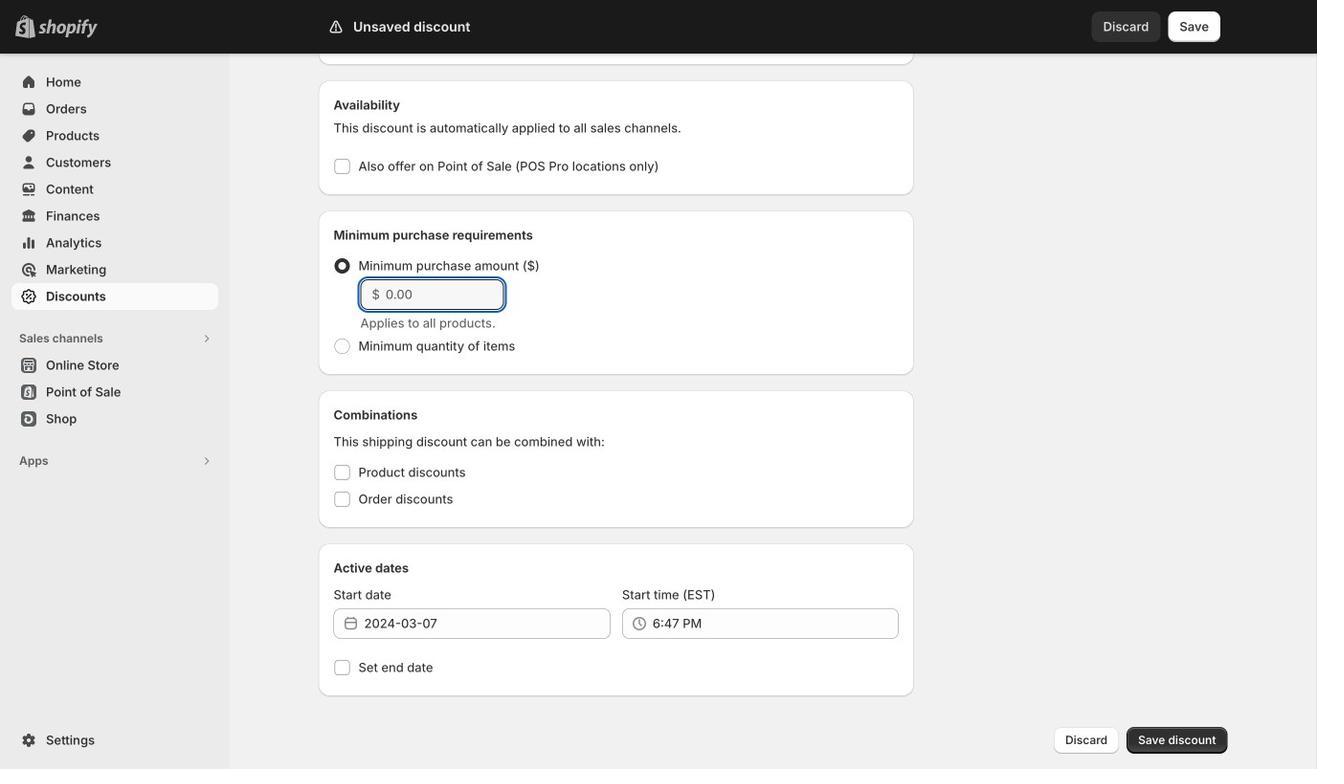 Task type: locate. For each thing, give the bounding box(es) containing it.
Enter time text field
[[653, 609, 899, 639]]

0.00 text field
[[386, 280, 504, 310]]

YYYY-MM-DD text field
[[364, 609, 611, 639]]



Task type: vqa. For each thing, say whether or not it's contained in the screenshot.
shopify image
yes



Task type: describe. For each thing, give the bounding box(es) containing it.
shopify image
[[38, 19, 98, 38]]



